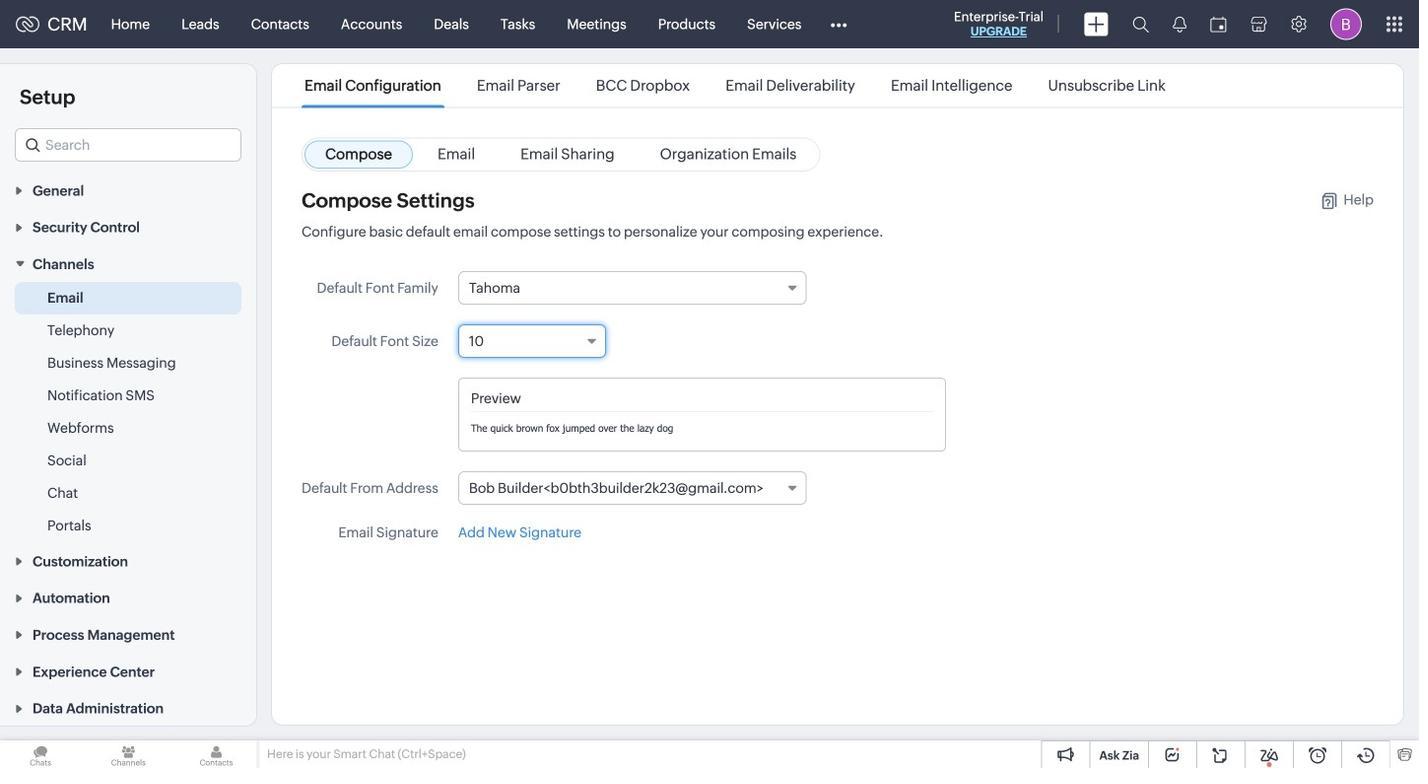 Task type: describe. For each thing, give the bounding box(es) containing it.
profile image
[[1331, 8, 1363, 40]]

chats image
[[0, 741, 81, 768]]

Search text field
[[16, 129, 241, 161]]

logo image
[[16, 16, 39, 32]]

search image
[[1133, 16, 1150, 33]]

contacts image
[[176, 741, 257, 768]]

calendar image
[[1211, 16, 1228, 32]]

Other Modules field
[[818, 8, 860, 40]]

channels image
[[88, 741, 169, 768]]



Task type: locate. For each thing, give the bounding box(es) containing it.
signals image
[[1173, 16, 1187, 33]]

signals element
[[1162, 0, 1199, 48]]

none field the search
[[15, 128, 242, 162]]

create menu image
[[1085, 12, 1109, 36]]

list
[[287, 64, 1184, 107]]

None field
[[15, 128, 242, 162], [458, 271, 807, 305], [458, 324, 606, 358], [458, 471, 807, 505], [458, 271, 807, 305], [458, 324, 606, 358], [458, 471, 807, 505]]

profile element
[[1319, 0, 1375, 48]]

search element
[[1121, 0, 1162, 48]]

region
[[0, 282, 256, 542]]

create menu element
[[1073, 0, 1121, 48]]



Task type: vqa. For each thing, say whether or not it's contained in the screenshot.
Other Modules FIELD
yes



